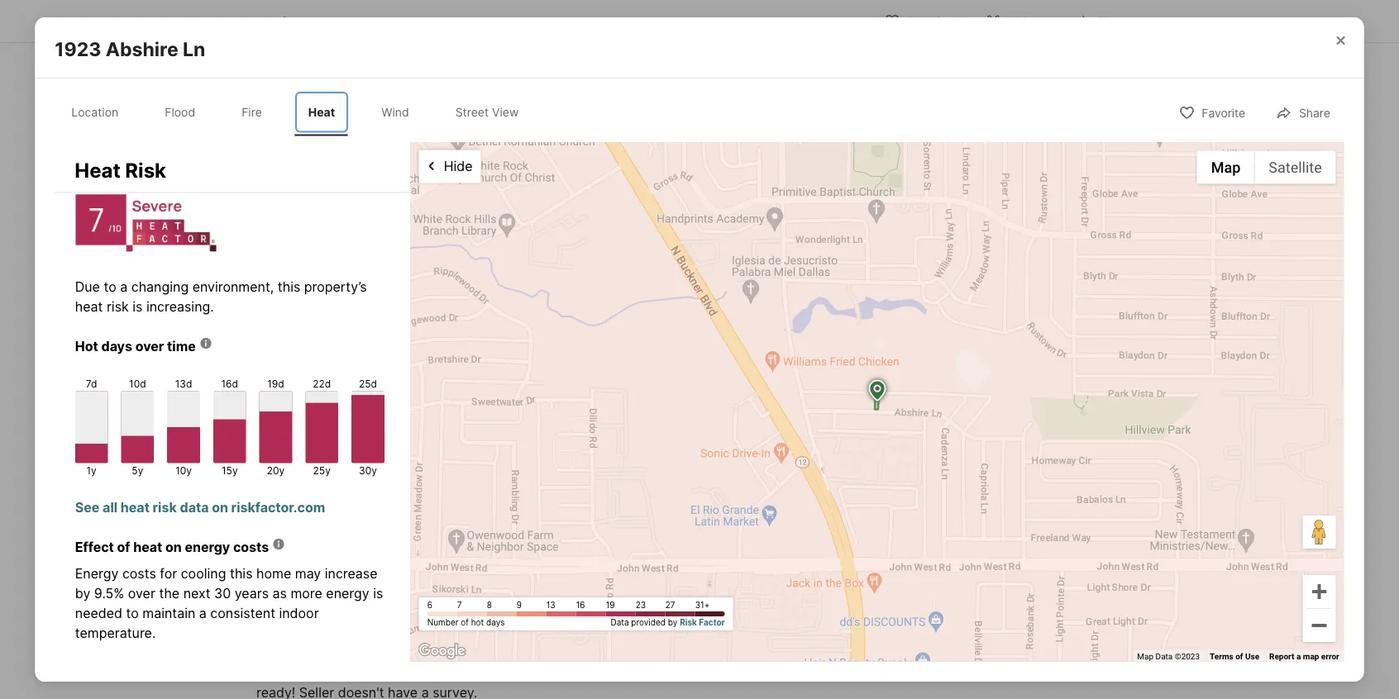 Task type: locate. For each thing, give the bounding box(es) containing it.
risk up hot days over time
[[106, 299, 128, 315]]

schedule tour button
[[884, 466, 1143, 506]]

days right hot
[[486, 618, 505, 628]]

number of hot days
[[427, 618, 505, 628]]

0 horizontal spatial tour
[[499, 475, 527, 491]]

more times link
[[532, 509, 604, 525]]

menu bar containing map
[[1197, 151, 1336, 184]]

-
[[329, 290, 335, 304]]

1 vertical spatial tour
[[1032, 478, 1058, 494]]

pm right the 7:00
[[411, 509, 432, 525]]

0 horizontal spatial in
[[815, 665, 826, 681]]

0 horizontal spatial and
[[460, 665, 484, 681]]

sale & tax history
[[591, 15, 686, 29]]

0 vertical spatial heat
[[75, 299, 102, 315]]

tour left the 'via'
[[1038, 426, 1059, 438]]

of right effect
[[117, 539, 130, 555]]

heat down "location" "tab"
[[75, 159, 121, 183]]

tab list for x-out
[[256, 0, 800, 42]]

1 vertical spatial years
[[730, 665, 764, 681]]

1 horizontal spatial is
[[373, 586, 383, 602]]

saturday 28
[[988, 326, 1039, 369]]

ac
[[538, 665, 556, 681]]

tab list for share
[[55, 89, 549, 136]]

share for top share button
[[1098, 14, 1129, 29]]

tour in person option
[[884, 410, 1005, 453]]

0 vertical spatial risk
[[106, 299, 128, 315]]

share
[[1098, 14, 1129, 29], [1299, 106, 1330, 120]]

by
[[448, 475, 463, 491], [75, 586, 90, 602], [668, 618, 678, 628]]

share inside 1923 abshire ln dialog
[[1299, 106, 1330, 120]]

• left more
[[517, 508, 524, 524]]

of for number
[[461, 618, 469, 628]]

fresh
[[660, 645, 692, 662]]

data provided by risk factor
[[611, 618, 725, 628]]

0 vertical spatial years
[[234, 586, 268, 602]]

1 horizontal spatial tour
[[919, 426, 941, 438]]

see
[[75, 500, 99, 516]]

8:00
[[455, 509, 485, 525]]

1 horizontal spatial •
[[517, 508, 524, 524]]

energy costs for cooling this home may increase by
[[75, 566, 377, 602]]

home up as at the left of page
[[256, 566, 291, 582]]

appliances,
[[306, 665, 377, 681]]

is down 'changing'
[[132, 299, 142, 315]]

0 horizontal spatial by
[[75, 586, 90, 602]]

by left 9.5
[[75, 586, 90, 602]]

nicely
[[256, 645, 295, 662]]

0 horizontal spatial map
[[1137, 652, 1154, 662]]

energy up "cooling"
[[184, 539, 230, 555]]

0 vertical spatial days
[[101, 338, 132, 355]]

days right the hot
[[101, 338, 132, 355]]

and down no
[[460, 665, 484, 681]]

22 photos button
[[1022, 222, 1130, 256]]

in inside option
[[943, 426, 952, 438]]

0 horizontal spatial risk
[[125, 159, 166, 183]]

share button right out
[[1060, 4, 1143, 38]]

1 horizontal spatial to
[[126, 606, 138, 622]]

door
[[428, 665, 457, 681]]

pm right 8:00
[[488, 509, 509, 525]]

1 vertical spatial risk
[[680, 618, 697, 628]]

1 horizontal spatial favorite button
[[1165, 95, 1260, 129]]

on up for
[[165, 539, 181, 555]]

None button
[[894, 316, 969, 394], [976, 317, 1051, 393], [1058, 317, 1133, 393], [894, 316, 969, 394], [976, 317, 1051, 393], [1058, 317, 1133, 393]]

wind tab
[[368, 92, 422, 133]]

1 vertical spatial heat
[[75, 159, 121, 183]]

this up the 30
[[229, 566, 252, 582]]

is for energy
[[373, 586, 383, 602]]

$1,650
[[280, 386, 317, 400]]

years up "consistent"
[[234, 586, 268, 602]]

flooring,
[[784, 645, 835, 662]]

0 vertical spatial by
[[448, 475, 463, 491]]

8
[[487, 601, 492, 611]]

1 vertical spatial favorite
[[1202, 106, 1245, 120]]

est.
[[256, 386, 277, 400]]

22 photos
[[1059, 232, 1116, 246]]

see all heat risk data on riskfactor.com link
[[75, 491, 391, 518]]

1 vertical spatial data
[[1156, 652, 1173, 662]]

2 vertical spatial heat
[[133, 539, 162, 555]]

favorite button for x-out
[[870, 4, 965, 38]]

drop
[[341, 452, 371, 468]]

in down flooring,
[[815, 665, 826, 681]]

heat inside 'tab'
[[308, 105, 335, 119]]

1 vertical spatial by
[[75, 586, 90, 602]]

• left 8:00
[[440, 508, 447, 524]]

of for terms
[[1236, 652, 1243, 662]]

a inside nicely updated townhome with no hoa! recent updates include fresh painting, new flooring, kitchen appliances, garage door and opener, ac unit and ductwork within 5 years ! move-in ready!  seller doesn't have a survey.
[[422, 685, 429, 700]]

1 vertical spatial risk
[[152, 500, 176, 516]]

0 vertical spatial favorite button
[[870, 4, 965, 38]]

years left !
[[730, 665, 764, 681]]

this inside energy costs for cooling this home may increase by
[[229, 566, 252, 582]]

1 vertical spatial to
[[126, 606, 138, 622]]

25d
[[358, 378, 377, 390]]

heat down 'due'
[[75, 299, 102, 315]]

1923 abshire ln dialog
[[35, 0, 1389, 700]]

in left person
[[943, 426, 952, 438]]

0 vertical spatial map
[[1211, 159, 1241, 176]]

1 horizontal spatial pm
[[411, 509, 432, 525]]

0 horizontal spatial home
[[256, 566, 291, 582]]

data
[[611, 618, 629, 628], [1156, 652, 1173, 662]]

1 horizontal spatial heat
[[308, 105, 335, 119]]

is inside % over the next 30 years as more energy is needed to maintain a consistent indoor temperature.
[[373, 586, 383, 602]]

riskfactor.com
[[231, 500, 325, 516]]

2 horizontal spatial home
[[997, 289, 1050, 312]]

0 vertical spatial heat
[[308, 105, 335, 119]]

fire tab
[[228, 92, 275, 133]]

1 vertical spatial share
[[1299, 106, 1330, 120]]

2 horizontal spatial pm
[[488, 509, 509, 525]]

see all heat risk data on riskfactor.com
[[75, 500, 325, 516]]

0 vertical spatial share button
[[1060, 4, 1143, 38]]

or
[[1004, 528, 1023, 544]]

by down 27
[[668, 618, 678, 628]]

1923 abshire ln, dallas, tx 75228 image
[[256, 0, 877, 269], [884, 0, 1143, 91], [884, 97, 1143, 269]]

2 horizontal spatial of
[[1236, 652, 1243, 662]]

is inside due to a changing environment, this property's heat risk is increasing.
[[132, 299, 142, 315]]

6:00 pm button
[[301, 506, 357, 528]]

©2023
[[1175, 652, 1200, 662]]

next image
[[1123, 341, 1150, 368]]

costs inside energy costs for cooling this home may increase by
[[122, 566, 156, 582]]

1 vertical spatial over
[[128, 586, 155, 602]]

favorite button for share
[[1165, 95, 1260, 129]]

of left hot
[[461, 618, 469, 628]]

home down increase
[[358, 593, 410, 616]]

0 horizontal spatial years
[[234, 586, 268, 602]]

2 vertical spatial by
[[668, 618, 678, 628]]

and down updates
[[587, 665, 611, 681]]

sale & tax history tab
[[572, 2, 705, 42]]

a left 'changing'
[[120, 279, 127, 295]]

map inside map popup button
[[1211, 159, 1241, 176]]

2 horizontal spatial by
[[668, 618, 678, 628]]

0 horizontal spatial costs
[[122, 566, 156, 582]]

costs down today:
[[233, 539, 269, 555]]

0 vertical spatial risk
[[125, 159, 166, 183]]

google image
[[415, 641, 469, 662]]

0 vertical spatial favorite
[[907, 14, 951, 29]]

a right have
[[422, 685, 429, 700]]

tour for schedule
[[1032, 478, 1058, 494]]

0 horizontal spatial share
[[1098, 14, 1129, 29]]

22d
[[312, 378, 331, 390]]

$5k.
[[467, 475, 495, 491]]

1 horizontal spatial share button
[[1262, 95, 1345, 129]]

over
[[135, 338, 164, 355], [128, 586, 155, 602]]

7
[[457, 601, 462, 611]]

map left ©2023
[[1137, 652, 1154, 662]]

to up temperature.
[[126, 606, 138, 622]]

tab list containing feed
[[256, 0, 800, 42]]

0 horizontal spatial data
[[611, 618, 629, 628]]

doesn't
[[338, 685, 384, 700]]

tour right the go
[[915, 289, 953, 312]]

0 vertical spatial home
[[997, 289, 1050, 312]]

is down increase
[[373, 586, 383, 602]]

updated
[[299, 645, 351, 662]]

a down next
[[199, 606, 206, 622]]

heat for heat risk
[[75, 159, 121, 183]]

energy
[[75, 566, 118, 582]]

of left use
[[1236, 652, 1243, 662]]

0 vertical spatial of
[[117, 539, 130, 555]]

tour via video chat
[[1038, 426, 1127, 438]]

0 horizontal spatial pm
[[336, 509, 356, 525]]

2 • from the left
[[517, 508, 524, 524]]

0 horizontal spatial tour
[[915, 289, 953, 312]]

1 vertical spatial is
[[373, 586, 383, 602]]

property's
[[304, 279, 367, 295]]

tour in person
[[919, 426, 988, 438]]

townhome
[[355, 645, 420, 662]]

risk
[[125, 159, 166, 183], [680, 618, 697, 628]]

75228
[[434, 321, 474, 337]]

,
[[406, 321, 410, 337]]

2 vertical spatial of
[[1236, 652, 1243, 662]]

0 horizontal spatial favorite button
[[870, 4, 965, 38]]

1 horizontal spatial tour
[[1032, 478, 1058, 494]]

about this home
[[256, 593, 410, 616]]

tab list containing location
[[55, 89, 549, 136]]

tour
[[919, 426, 941, 438], [1038, 426, 1059, 438], [499, 475, 527, 491]]

1 vertical spatial energy
[[326, 586, 369, 602]]

0 vertical spatial share
[[1098, 14, 1129, 29]]

opener,
[[488, 665, 534, 681]]

baths link
[[553, 384, 588, 400]]

1 horizontal spatial in
[[943, 426, 952, 438]]

days
[[101, 338, 132, 355], [486, 618, 505, 628]]

heat
[[75, 299, 102, 315], [120, 500, 149, 516], [133, 539, 162, 555]]

all
[[102, 500, 117, 516]]

0 vertical spatial on
[[211, 500, 228, 516]]

risk left data
[[152, 500, 176, 516]]

hoa!
[[474, 645, 506, 662]]

heat right fire
[[308, 105, 335, 119]]

tour left it at the left bottom
[[499, 475, 527, 491]]

costs up %
[[122, 566, 156, 582]]

location
[[71, 105, 118, 119]]

home inside energy costs for cooling this home may increase by
[[256, 566, 291, 582]]

1 horizontal spatial by
[[448, 475, 463, 491]]

map left "satellite" popup button
[[1211, 159, 1241, 176]]

risk down flood tab
[[125, 159, 166, 183]]

tax
[[628, 15, 645, 29]]

1 horizontal spatial data
[[1156, 652, 1173, 662]]

1 horizontal spatial and
[[587, 665, 611, 681]]

years
[[234, 586, 268, 602], [730, 665, 764, 681]]

1 horizontal spatial years
[[730, 665, 764, 681]]

pm right 6:00
[[336, 509, 356, 525]]

1 vertical spatial on
[[165, 539, 181, 555]]

share button up "satellite" popup button
[[1262, 95, 1345, 129]]

of for effect
[[117, 539, 130, 555]]

0 horizontal spatial is
[[132, 299, 142, 315]]

list box
[[884, 410, 1143, 453]]

1 pm from the left
[[336, 509, 356, 525]]

energy inside % over the next 30 years as more energy is needed to maintain a consistent indoor temperature.
[[326, 586, 369, 602]]

with
[[424, 645, 451, 662]]

tour inside button
[[1032, 478, 1058, 494]]

this left -
[[277, 279, 300, 295]]

nicely updated townhome with no hoa! recent updates include fresh painting, new flooring, kitchen appliances, garage door and opener, ac unit and ductwork within 5 years ! move-in ready!  seller doesn't have a survey.
[[256, 645, 835, 700]]

1 horizontal spatial energy
[[326, 586, 369, 602]]

menu bar
[[1197, 151, 1336, 184]]

favorite inside 1923 abshire ln dialog
[[1202, 106, 1245, 120]]

3524
[[1098, 624, 1132, 640]]

25y
[[313, 465, 330, 476]]

0 horizontal spatial to
[[103, 279, 116, 295]]

over right %
[[128, 586, 155, 602]]

0 horizontal spatial favorite
[[907, 14, 951, 29]]

this
[[277, 279, 300, 295], [958, 289, 993, 312], [229, 566, 252, 582], [318, 593, 353, 616]]

1 vertical spatial share button
[[1262, 95, 1345, 129]]

1 horizontal spatial risk
[[680, 618, 697, 628]]

0 vertical spatial energy
[[184, 539, 230, 555]]

changing
[[131, 279, 188, 295]]

1 horizontal spatial map
[[1211, 159, 1241, 176]]

0 vertical spatial is
[[132, 299, 142, 315]]

price
[[304, 452, 338, 468]]

0 vertical spatial tour
[[915, 289, 953, 312]]

tab list inside 1923 abshire ln dialog
[[55, 89, 549, 136]]

1 horizontal spatial favorite
[[1202, 106, 1245, 120]]

data down '19'
[[611, 618, 629, 628]]

1 vertical spatial favorite button
[[1165, 95, 1260, 129]]

0 horizontal spatial risk
[[106, 299, 128, 315]]

risk down 31+
[[680, 618, 697, 628]]

6
[[427, 601, 432, 611]]

ln
[[183, 37, 205, 60]]

0 horizontal spatial of
[[117, 539, 130, 555]]

by inside price drop list price was lowered by $5k. tour it before it's gone!
[[448, 475, 463, 491]]

1 and from the left
[[460, 665, 484, 681]]

tour
[[915, 289, 953, 312], [1032, 478, 1058, 494]]

home up the saturday on the top right of the page
[[997, 289, 1050, 312]]

on right data
[[211, 500, 228, 516]]

1 horizontal spatial of
[[461, 618, 469, 628]]

pm inside today: 6:00 pm
[[336, 509, 356, 525]]

tour left person
[[919, 426, 941, 438]]

to right 'due'
[[103, 279, 116, 295]]

0 vertical spatial costs
[[233, 539, 269, 555]]

heat for heat
[[308, 105, 335, 119]]

seller
[[299, 685, 334, 700]]

1 vertical spatial costs
[[122, 566, 156, 582]]

0 horizontal spatial days
[[101, 338, 132, 355]]

heat up for
[[133, 539, 162, 555]]

schedule tour
[[969, 478, 1058, 494]]

energy down increase
[[326, 586, 369, 602]]

2 horizontal spatial tour
[[1038, 426, 1059, 438]]

have
[[388, 685, 418, 700]]

1 horizontal spatial days
[[486, 618, 505, 628]]

hot days over time
[[75, 338, 195, 355]]

to inside due to a changing environment, this property's heat risk is increasing.
[[103, 279, 116, 295]]

1 horizontal spatial home
[[358, 593, 410, 616]]

map data ©2023
[[1137, 652, 1200, 662]]

this down increase
[[318, 593, 353, 616]]

0 horizontal spatial share button
[[1060, 4, 1143, 38]]

data left ©2023
[[1156, 652, 1173, 662]]

tab list
[[256, 0, 800, 42], [55, 89, 549, 136]]

% over the next 30 years as more energy is needed to maintain a consistent indoor temperature.
[[75, 586, 383, 641]]

street view tab
[[442, 92, 532, 133]]

heat right the all
[[120, 500, 149, 516]]

1 vertical spatial in
[[815, 665, 826, 681]]

0 horizontal spatial •
[[440, 508, 447, 524]]

map button
[[1197, 151, 1255, 184]]

schools tab
[[705, 2, 787, 42]]

a inside due to a changing environment, this property's heat risk is increasing.
[[120, 279, 127, 295]]

1 horizontal spatial costs
[[233, 539, 269, 555]]

out
[[1020, 14, 1040, 29]]

1 vertical spatial tab list
[[55, 89, 549, 136]]

this up the saturday on the top right of the page
[[958, 289, 993, 312]]

years inside nicely updated townhome with no hoa! recent updates include fresh painting, new flooring, kitchen appliances, garage door and opener, ac unit and ductwork within 5 years ! move-in ready!  seller doesn't have a survey.
[[730, 665, 764, 681]]

by left $5k.
[[448, 475, 463, 491]]

start an offer button
[[884, 559, 1143, 599]]

this inside due to a changing environment, this property's heat risk is increasing.
[[277, 279, 300, 295]]

1 vertical spatial heat
[[120, 500, 149, 516]]

a inside % over the next 30 years as more energy is needed to maintain a consistent indoor temperature.
[[199, 606, 206, 622]]

1 horizontal spatial share
[[1299, 106, 1330, 120]]

tour right schedule
[[1032, 478, 1058, 494]]

9.5
[[94, 586, 113, 602]]

on
[[211, 500, 228, 516], [165, 539, 181, 555]]

over left time
[[135, 338, 164, 355]]

maintain
[[142, 606, 195, 622]]

0 horizontal spatial heat
[[75, 159, 121, 183]]

1 vertical spatial of
[[461, 618, 469, 628]]



Task type: vqa. For each thing, say whether or not it's contained in the screenshot.
the Location
yes



Task type: describe. For each thing, give the bounding box(es) containing it.
menu bar inside 1923 abshire ln dialog
[[1197, 151, 1336, 184]]

use
[[1245, 652, 1260, 662]]

effect of heat on energy costs
[[75, 539, 269, 555]]

is for risk
[[132, 299, 142, 315]]

%
[[113, 586, 124, 602]]

2
[[481, 359, 493, 382]]

tour for tour via video chat
[[1038, 426, 1059, 438]]

1 horizontal spatial risk
[[152, 500, 176, 516]]

garage
[[380, 665, 424, 681]]

in inside nicely updated townhome with no hoa! recent updates include fresh painting, new flooring, kitchen appliances, garage door and opener, ac unit and ductwork within 5 years ! move-in ready!  seller doesn't have a survey.
[[815, 665, 826, 681]]

sq
[[631, 385, 648, 401]]

20y
[[267, 465, 284, 476]]

(469) 336-3524 link
[[1025, 624, 1132, 640]]

years inside % over the next 30 years as more energy is needed to maintain a consistent indoor temperature.
[[234, 586, 268, 602]]

22
[[1059, 232, 1074, 246]]

include
[[612, 645, 657, 662]]

risk inside due to a changing environment, this property's heat risk is increasing.
[[106, 299, 128, 315]]

go tour this home
[[884, 289, 1050, 312]]

ask
[[901, 624, 926, 640]]

heat for of
[[133, 539, 162, 555]]

sunday
[[1075, 326, 1116, 338]]

!
[[767, 665, 771, 681]]

question
[[939, 624, 996, 640]]

16d
[[221, 378, 238, 390]]

by inside energy costs for cooling this home may increase by
[[75, 586, 90, 602]]

heat factor score logo image
[[75, 181, 216, 252]]

heat inside due to a changing environment, this property's heat risk is increasing.
[[75, 299, 102, 315]]

baths
[[553, 384, 588, 400]]

kitchen
[[256, 665, 302, 681]]

flood tab
[[152, 92, 209, 133]]

favorite for share
[[1202, 106, 1245, 120]]

saturday
[[988, 326, 1039, 338]]

1923 abshire ln
[[55, 37, 205, 60]]

map for map data ©2023
[[1137, 652, 1154, 662]]

, tx 75228
[[406, 321, 474, 337]]

flood
[[165, 105, 195, 119]]

data
[[179, 500, 208, 516]]

map for map
[[1211, 159, 1241, 176]]

3 pm from the left
[[488, 509, 509, 525]]

report a map error link
[[1270, 652, 1340, 662]]

1 vertical spatial days
[[486, 618, 505, 628]]

the
[[159, 586, 179, 602]]

updates
[[557, 645, 608, 662]]

map entry image
[[748, 289, 858, 399]]

tour for tour in person
[[919, 426, 941, 438]]

no
[[455, 645, 470, 662]]

property details
[[466, 15, 553, 29]]

chat
[[1107, 426, 1127, 438]]

more
[[532, 509, 565, 525]]

0 vertical spatial over
[[135, 338, 164, 355]]

beds
[[481, 384, 513, 400]]

for sale - active
[[271, 290, 379, 304]]

ready!
[[256, 685, 296, 700]]

increasing.
[[146, 299, 214, 315]]

heat for all
[[120, 500, 149, 516]]

it
[[531, 475, 539, 491]]

tour for go
[[915, 289, 953, 312]]

1923 abshire ln element
[[55, 17, 225, 61]]

x-out button
[[971, 4, 1054, 38]]

share for the bottommost share button
[[1299, 106, 1330, 120]]

pre-
[[364, 386, 388, 400]]

hide
[[444, 159, 473, 175]]

2 and from the left
[[587, 665, 611, 681]]

indoor
[[279, 606, 318, 622]]

list box containing tour in person
[[884, 410, 1143, 453]]

tour inside price drop list price was lowered by $5k. tour it before it's gone!
[[499, 475, 527, 491]]

0 horizontal spatial on
[[165, 539, 181, 555]]

7:00 pm • 8:00 pm • more times
[[379, 508, 604, 525]]

terms
[[1210, 652, 1234, 662]]

$199,500
[[256, 359, 347, 382]]

ask a question
[[901, 624, 996, 640]]

photos
[[1076, 232, 1116, 246]]

lowered
[[394, 475, 444, 491]]

0 horizontal spatial energy
[[184, 539, 230, 555]]

for
[[159, 566, 177, 582]]

10d
[[129, 378, 146, 390]]

today: 6:00 pm
[[256, 508, 356, 525]]

due to a changing environment, this property's heat risk is increasing.
[[75, 279, 367, 315]]

consistent
[[210, 606, 275, 622]]

2 vertical spatial home
[[358, 593, 410, 616]]

go
[[884, 289, 910, 312]]

gone!
[[608, 475, 643, 491]]

1 • from the left
[[440, 508, 447, 524]]

increase
[[324, 566, 377, 582]]

overview tab
[[355, 2, 447, 42]]

favorite for x-out
[[907, 14, 951, 29]]

location tab
[[58, 92, 132, 133]]

a right ask at the bottom of the page
[[929, 624, 936, 640]]

painting,
[[696, 645, 750, 662]]

0 vertical spatial data
[[611, 618, 629, 628]]

to inside % over the next 30 years as more energy is needed to maintain a consistent indoor temperature.
[[126, 606, 138, 622]]

street
[[455, 105, 489, 119]]

new
[[754, 645, 780, 662]]

sq ft
[[631, 385, 664, 401]]

6:00
[[302, 509, 333, 525]]

effect
[[75, 539, 114, 555]]

fire
[[242, 105, 262, 119]]

survey.
[[433, 685, 478, 700]]

x-
[[1008, 14, 1020, 29]]

15y
[[221, 465, 237, 476]]

tour via video chat option
[[1005, 410, 1143, 453]]

heat tab
[[295, 92, 348, 133]]

property details tab
[[447, 2, 572, 42]]

details
[[517, 15, 553, 29]]

feed link
[[275, 12, 336, 32]]

via
[[1062, 426, 1076, 438]]

sunday 29 oct
[[1075, 326, 1116, 383]]

over inside % over the next 30 years as more energy is needed to maintain a consistent indoor temperature.
[[128, 586, 155, 602]]

23
[[636, 601, 646, 611]]

a left "map"
[[1297, 652, 1301, 662]]

31+
[[695, 601, 710, 611]]

recent
[[510, 645, 553, 662]]

2 pm from the left
[[411, 509, 432, 525]]

9
[[517, 601, 522, 611]]

$199,500 est. $1,650 /mo get pre-approved
[[256, 359, 442, 400]]

1 horizontal spatial on
[[211, 500, 228, 516]]

1923
[[55, 37, 101, 60]]

map region
[[331, 0, 1389, 700]]

1y
[[86, 465, 96, 476]]

time
[[167, 338, 195, 355]]

report
[[1270, 652, 1295, 662]]

/mo
[[317, 386, 338, 400]]

19
[[606, 601, 615, 611]]



